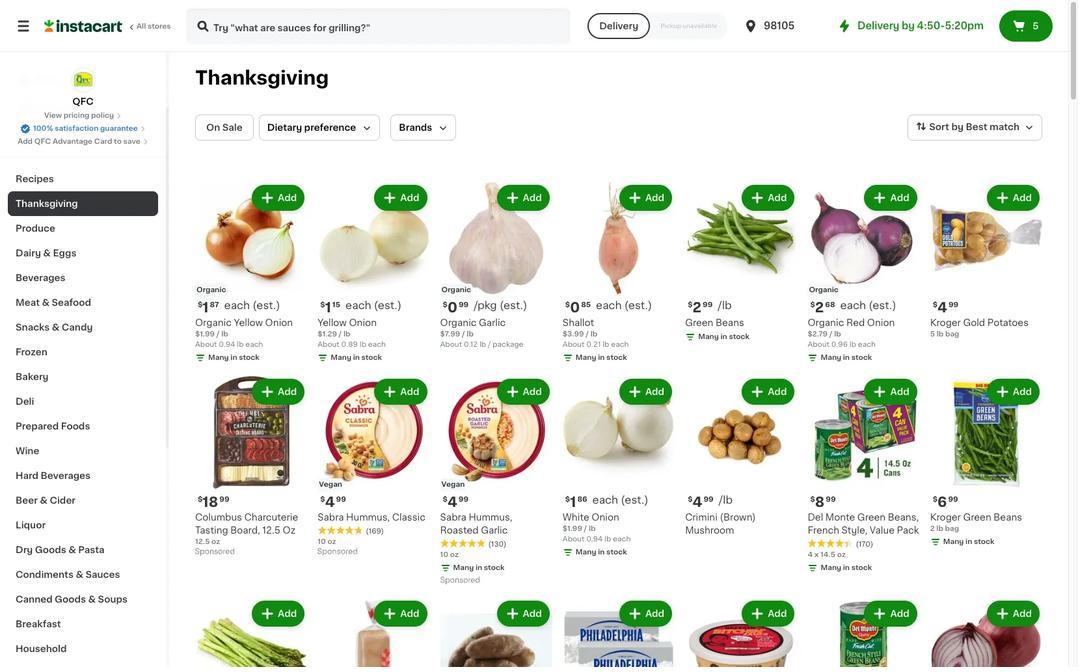 Task type: describe. For each thing, give the bounding box(es) containing it.
oz right 14.5 on the right
[[838, 551, 846, 558]]

kroger for green
[[931, 513, 962, 522]]

many down kroger green beans 2 lb bag
[[944, 538, 965, 545]]

beer
[[16, 496, 38, 505]]

hummus, for roasted
[[469, 513, 513, 522]]

all stores
[[137, 23, 171, 30]]

$ 2 68
[[811, 301, 836, 315]]

canned
[[16, 595, 53, 604]]

each (est.) for organic yellow onion
[[224, 300, 280, 311]]

sponsored badge image for sabra hummus, classic
[[318, 548, 357, 556]]

18
[[203, 495, 218, 509]]

many in stock down kroger green beans 2 lb bag
[[944, 538, 995, 545]]

view pricing policy link
[[44, 111, 122, 121]]

Search field
[[188, 9, 570, 43]]

dietary preference
[[267, 123, 356, 132]]

1 vertical spatial qfc
[[34, 138, 51, 145]]

satisfaction
[[55, 125, 98, 132]]

(est.) for organic garlic
[[500, 300, 528, 311]]

$ up kroger gold potatoes 5 lb bag
[[934, 302, 938, 309]]

package
[[493, 341, 524, 349]]

$1.99 inside organic yellow onion $1.99 / lb about 0.94 lb each
[[195, 331, 215, 338]]

garlic inside "organic garlic $7.99 / lb about 0.12 lb / package"
[[479, 319, 506, 328]]

french
[[808, 526, 840, 535]]

stock for sabra hummus, roasted garlic
[[484, 564, 505, 571]]

oz down the roasted
[[450, 551, 459, 558]]

many in stock for organic yellow onion
[[208, 354, 260, 362]]

brands
[[399, 123, 433, 132]]

recipes
[[16, 175, 54, 184]]

delivery for delivery
[[600, 21, 639, 31]]

$ 6 99
[[934, 495, 959, 509]]

green inside del monte green beans, french style, value pack
[[858, 513, 886, 522]]

many for organic red onion
[[821, 354, 842, 362]]

meat & seafood link
[[8, 290, 158, 315]]

stock for yellow onion
[[362, 354, 382, 362]]

organic yellow onion $1.99 / lb about 0.94 lb each
[[195, 319, 293, 349]]

organic up $ 0 99
[[442, 287, 471, 294]]

$ inside $ 0 99
[[443, 302, 448, 309]]

$ inside $ 1 86
[[566, 496, 571, 503]]

meat
[[16, 298, 40, 307]]

organic up 87
[[197, 287, 226, 294]]

on sale
[[206, 123, 243, 132]]

roasted
[[441, 526, 479, 535]]

many in stock for shallot
[[576, 354, 628, 362]]

oz inside columbus charcuterie tasting board, 12.5 oz 12.5 oz
[[212, 538, 220, 545]]

each up "red"
[[841, 300, 867, 311]]

delivery by 4:50-5:20pm link
[[837, 18, 985, 34]]

all
[[137, 23, 146, 30]]

/ right "0.12" at the bottom left of page
[[488, 341, 491, 349]]

in for organic red onion
[[844, 354, 850, 362]]

board,
[[231, 526, 260, 535]]

sauces
[[86, 570, 120, 580]]

bag for green
[[946, 525, 960, 532]]

beverages link
[[8, 266, 158, 290]]

sabra for sabra hummus, roasted garlic
[[441, 513, 467, 522]]

& for meat
[[42, 298, 50, 307]]

green inside kroger green beans 2 lb bag
[[964, 513, 992, 522]]

many in stock for del monte green beans, french style, value pack
[[821, 564, 873, 571]]

0 vertical spatial beans
[[716, 319, 745, 328]]

in for shallot
[[599, 354, 605, 362]]

about inside white onion $1.99 / lb about 0.94 lb each
[[563, 536, 585, 543]]

service type group
[[588, 13, 728, 39]]

0 for each
[[571, 301, 580, 315]]

hummus, for classic
[[346, 513, 390, 522]]

dry goods & pasta
[[16, 546, 105, 555]]

monte
[[826, 513, 856, 522]]

buy it again link
[[8, 94, 158, 120]]

meat & seafood
[[16, 298, 91, 307]]

pack
[[898, 526, 920, 535]]

0.89
[[342, 341, 358, 349]]

pricing
[[64, 112, 89, 119]]

product group containing 18
[[195, 377, 308, 559]]

each right the 15 at left top
[[346, 300, 372, 311]]

onion inside organic red onion $2.79 / lb about 0.96 lb each
[[868, 319, 896, 328]]

(169)
[[366, 528, 384, 535]]

$ up the roasted
[[443, 496, 448, 503]]

99 inside $4.99 per pound element
[[704, 496, 714, 503]]

4 for kroger gold potatoes
[[938, 301, 948, 315]]

100% satisfaction guarantee button
[[20, 121, 146, 134]]

organic up 68
[[810, 287, 839, 294]]

deli
[[16, 397, 34, 406]]

/pkg (est.)
[[474, 300, 528, 311]]

household link
[[8, 637, 158, 662]]

$1.87 each (estimated) element
[[195, 300, 308, 317]]

/ inside organic yellow onion $1.99 / lb about 0.94 lb each
[[217, 331, 220, 338]]

$ 4 99 inside $4.99 per pound element
[[688, 495, 714, 509]]

tasting
[[195, 526, 228, 535]]

lb inside kroger gold potatoes 5 lb bag
[[937, 331, 944, 338]]

goods for canned
[[55, 595, 86, 604]]

yellow onion $1.29 / lb about 0.89 lb each
[[318, 319, 386, 349]]

$ 2 99
[[688, 301, 713, 315]]

/ up "0.12" at the bottom left of page
[[462, 331, 465, 338]]

$0.99 per package (estimated) element
[[441, 300, 553, 317]]

shop link
[[8, 68, 158, 94]]

99 for columbus charcuterie tasting board, 12.5 oz
[[220, 496, 230, 503]]

organic inside organic yellow onion $1.99 / lb about 0.94 lb each
[[195, 319, 232, 328]]

pasta
[[78, 546, 105, 555]]

$ inside $ 0 85
[[566, 302, 571, 309]]

add qfc advantage card to save link
[[18, 137, 148, 147]]

$ inside '$ 1 15'
[[321, 302, 325, 309]]

white
[[563, 513, 590, 522]]

many in stock for white onion
[[576, 549, 628, 556]]

each (est.) for organic red onion
[[841, 300, 897, 311]]

99 inside $ 2 99
[[703, 302, 713, 309]]

$ 1 15
[[321, 301, 341, 315]]

each (est.) for shallot
[[597, 300, 653, 311]]

to
[[114, 138, 122, 145]]

deli link
[[8, 389, 158, 414]]

qfc link
[[71, 68, 95, 108]]

10 oz for sabra hummus, classic
[[318, 538, 336, 545]]

many for yellow onion
[[331, 354, 352, 362]]

$1.99 inside white onion $1.99 / lb about 0.94 lb each
[[563, 525, 583, 532]]

$ up "sabra hummus, classic"
[[321, 496, 325, 503]]

brands button
[[391, 115, 457, 141]]

100% satisfaction guarantee
[[33, 125, 138, 132]]

on
[[206, 123, 220, 132]]

$ inside $ 6 99
[[934, 496, 938, 503]]

& for condiments
[[76, 570, 83, 580]]

98105
[[764, 21, 795, 31]]

in for organic yellow onion
[[231, 354, 237, 362]]

99 for sabra hummus, classic
[[336, 496, 346, 503]]

2 for each (est.)
[[816, 301, 825, 315]]

style,
[[842, 526, 868, 535]]

stock down green beans
[[730, 334, 750, 341]]

(est.) for yellow onion
[[374, 300, 402, 311]]

stock down kroger green beans 2 lb bag
[[975, 538, 995, 545]]

5 inside kroger gold potatoes 5 lb bag
[[931, 331, 936, 338]]

dry
[[16, 546, 33, 555]]

& for snacks
[[52, 323, 60, 332]]

$ inside $4.99 per pound element
[[688, 496, 693, 503]]

it
[[57, 102, 64, 111]]

buy
[[36, 102, 55, 111]]

beans,
[[889, 513, 920, 522]]

sort
[[930, 123, 950, 132]]

save
[[123, 138, 141, 145]]

/ inside white onion $1.99 / lb about 0.94 lb each
[[584, 525, 588, 532]]

0.96
[[832, 341, 848, 349]]

again
[[66, 102, 92, 111]]

$ 4 99 for kroger gold potatoes
[[934, 301, 959, 315]]

4 for sabra hummus, roasted garlic
[[448, 495, 458, 509]]

each inside organic red onion $2.79 / lb about 0.96 lb each
[[859, 341, 876, 349]]

(est.) for white onion
[[621, 495, 649, 505]]

0 horizontal spatial green
[[686, 319, 714, 328]]

vegan for sabra hummus, classic
[[319, 481, 343, 488]]

many for sabra hummus, roasted garlic
[[454, 564, 474, 571]]

breakfast link
[[8, 612, 158, 637]]

& for dairy
[[43, 249, 51, 258]]

kroger for gold
[[931, 319, 962, 328]]

/ inside yellow onion $1.29 / lb about 0.89 lb each
[[339, 331, 342, 338]]

(brown)
[[720, 513, 756, 522]]

0.21
[[587, 341, 601, 349]]

(est.) for organic red onion
[[869, 300, 897, 311]]

$ inside $ 18 99
[[198, 496, 203, 503]]

about inside shallot $3.99 / lb about 0.21 lb each
[[563, 341, 585, 349]]

card
[[94, 138, 112, 145]]

many for organic yellow onion
[[208, 354, 229, 362]]

/lb for 4
[[719, 495, 733, 505]]

& left soups
[[88, 595, 96, 604]]

yellow inside yellow onion $1.29 / lb about 0.89 lb each
[[318, 319, 347, 328]]

prepared
[[16, 422, 59, 431]]

in down green beans
[[721, 334, 728, 341]]

many for white onion
[[576, 549, 597, 556]]

produce
[[16, 224, 55, 233]]

1 for white
[[571, 495, 577, 509]]

each inside shallot $3.99 / lb about 0.21 lb each
[[612, 341, 629, 349]]

99 inside $ 0 99
[[459, 302, 469, 309]]

$ 4 99 for sabra hummus, roasted garlic
[[443, 495, 469, 509]]

$2.68 each (estimated) element
[[808, 300, 921, 317]]

/ inside shallot $3.99 / lb about 0.21 lb each
[[586, 331, 589, 338]]

98105 button
[[744, 8, 822, 44]]

guarantee
[[100, 125, 138, 132]]

many for shallot
[[576, 354, 597, 362]]

match
[[990, 123, 1020, 132]]

organic garlic $7.99 / lb about 0.12 lb / package
[[441, 319, 524, 349]]

onion inside yellow onion $1.29 / lb about 0.89 lb each
[[349, 319, 377, 328]]

0 for /pkg
[[448, 301, 458, 315]]

sort by
[[930, 123, 964, 132]]

many in stock for yellow onion
[[331, 354, 382, 362]]

1 horizontal spatial thanksgiving
[[195, 68, 329, 87]]

sponsored badge image for columbus charcuterie tasting board, 12.5 oz
[[195, 548, 235, 556]]

14.5
[[821, 551, 836, 558]]

columbus charcuterie tasting board, 12.5 oz 12.5 oz
[[195, 513, 298, 545]]

68
[[826, 302, 836, 309]]

4 for sabra hummus, classic
[[325, 495, 335, 509]]

4 up crimini on the bottom
[[693, 495, 703, 509]]

stock for del monte green beans, french style, value pack
[[852, 564, 873, 571]]

99 for sabra hummus, roasted garlic
[[459, 496, 469, 503]]

2 for /lb
[[693, 301, 702, 315]]



Task type: vqa. For each thing, say whether or not it's contained in the screenshot.


Task type: locate. For each thing, give the bounding box(es) containing it.
0 horizontal spatial hummus,
[[346, 513, 390, 522]]

stock for organic red onion
[[852, 354, 873, 362]]

vegan up "sabra hummus, classic"
[[319, 481, 343, 488]]

2 yellow from the left
[[318, 319, 347, 328]]

beer & cider link
[[8, 488, 158, 513]]

99 right 18
[[220, 496, 230, 503]]

/lb for 2
[[718, 300, 732, 311]]

in down organic yellow onion $1.99 / lb about 0.94 lb each
[[231, 354, 237, 362]]

bag for gold
[[946, 331, 960, 338]]

1 horizontal spatial sabra
[[441, 513, 467, 522]]

0 vertical spatial kroger
[[931, 319, 962, 328]]

each inside "element"
[[597, 300, 622, 311]]

bag inside kroger green beans 2 lb bag
[[946, 525, 960, 532]]

about down $7.99
[[441, 341, 462, 349]]

onion down $1.15 each (estimated) element
[[349, 319, 377, 328]]

$ 8 99
[[811, 495, 836, 509]]

many in stock for organic red onion
[[821, 354, 873, 362]]

onion inside white onion $1.99 / lb about 0.94 lb each
[[592, 513, 620, 522]]

foods
[[61, 422, 90, 431]]

delivery button
[[588, 13, 651, 39]]

organic up "$2.79"
[[808, 319, 845, 328]]

beverages down dairy & eggs
[[16, 273, 65, 283]]

sabra inside the "sabra hummus, roasted garlic"
[[441, 513, 467, 522]]

many down organic yellow onion $1.99 / lb about 0.94 lb each
[[208, 354, 229, 362]]

stock for shallot
[[607, 354, 628, 362]]

snacks & candy link
[[8, 315, 158, 340]]

by inside field
[[952, 123, 964, 132]]

liquor
[[16, 521, 46, 530]]

(est.) right /pkg
[[500, 300, 528, 311]]

vegan up the "sabra hummus, roasted garlic"
[[442, 481, 465, 488]]

organic inside organic red onion $2.79 / lb about 0.96 lb each
[[808, 319, 845, 328]]

0 horizontal spatial delivery
[[600, 21, 639, 31]]

canned goods & soups link
[[8, 587, 158, 612]]

4 up kroger gold potatoes 5 lb bag
[[938, 301, 948, 315]]

1 horizontal spatial 2
[[816, 301, 825, 315]]

10 oz down "sabra hummus, classic"
[[318, 538, 336, 545]]

onion inside organic yellow onion $1.99 / lb about 0.94 lb each
[[265, 319, 293, 328]]

/lb inside $4.99 per pound element
[[719, 495, 733, 505]]

snacks & candy
[[16, 323, 93, 332]]

0 horizontal spatial 0.94
[[219, 341, 235, 349]]

product group
[[195, 182, 308, 366], [318, 182, 430, 366], [441, 182, 553, 351], [563, 182, 675, 366], [686, 182, 798, 345], [808, 182, 921, 366], [931, 182, 1043, 340], [195, 377, 308, 559], [318, 377, 430, 559], [441, 377, 553, 588], [563, 377, 675, 560], [686, 377, 798, 537], [808, 377, 921, 576], [931, 377, 1043, 550], [195, 598, 308, 667], [318, 598, 430, 667], [441, 598, 553, 667], [563, 598, 675, 667], [686, 598, 798, 667], [808, 598, 921, 667], [931, 598, 1043, 667]]

1 horizontal spatial beans
[[994, 513, 1023, 522]]

1 horizontal spatial 0.94
[[587, 536, 603, 543]]

shallot
[[563, 319, 595, 328]]

99 left /pkg
[[459, 302, 469, 309]]

bag inside kroger gold potatoes 5 lb bag
[[946, 331, 960, 338]]

$ 4 99 up the roasted
[[443, 495, 469, 509]]

stock for white onion
[[607, 549, 628, 556]]

in
[[721, 334, 728, 341], [231, 354, 237, 362], [353, 354, 360, 362], [844, 354, 850, 362], [599, 354, 605, 362], [966, 538, 973, 545], [599, 549, 605, 556], [476, 564, 483, 571], [844, 564, 850, 571]]

0.94 down white
[[587, 536, 603, 543]]

crimini
[[686, 513, 718, 522]]

/ right $1.29 at left
[[339, 331, 342, 338]]

2 horizontal spatial green
[[964, 513, 992, 522]]

2 vegan from the left
[[442, 481, 465, 488]]

15
[[333, 302, 341, 309]]

5 inside 5 button
[[1033, 21, 1040, 31]]

dairy & eggs link
[[8, 241, 158, 266]]

each down "red"
[[859, 341, 876, 349]]

in down white onion $1.99 / lb about 0.94 lb each
[[599, 549, 605, 556]]

$ up kroger green beans 2 lb bag
[[934, 496, 938, 503]]

0 up $7.99
[[448, 301, 458, 315]]

1 sabra from the left
[[318, 513, 344, 522]]

0 vertical spatial qfc
[[72, 97, 94, 106]]

4 inside the product group
[[808, 551, 813, 558]]

organic inside "organic garlic $7.99 / lb about 0.12 lb / package"
[[441, 319, 477, 328]]

1 horizontal spatial 0
[[571, 301, 580, 315]]

sabra hummus, classic
[[318, 513, 426, 522]]

& right "beer"
[[40, 496, 48, 505]]

10 down "sabra hummus, classic"
[[318, 538, 326, 545]]

each (est.) inside $1.15 each (estimated) element
[[346, 300, 402, 311]]

hummus, up (130)
[[469, 513, 513, 522]]

in for white onion
[[599, 549, 605, 556]]

4:50-
[[918, 21, 946, 31]]

(est.) up white onion $1.99 / lb about 0.94 lb each
[[621, 495, 649, 505]]

each (est.)
[[224, 300, 280, 311], [346, 300, 402, 311], [841, 300, 897, 311], [597, 300, 653, 311], [593, 495, 649, 505]]

about down "$2.79"
[[808, 341, 830, 349]]

stock for organic yellow onion
[[239, 354, 260, 362]]

$1.99 down $ 1 87 at the left top of the page
[[195, 331, 215, 338]]

0 horizontal spatial yellow
[[234, 319, 263, 328]]

(130)
[[489, 541, 507, 548]]

$ 0 85
[[566, 301, 591, 315]]

about inside organic red onion $2.79 / lb about 0.96 lb each
[[808, 341, 830, 349]]

1 horizontal spatial yellow
[[318, 319, 347, 328]]

99 inside $ 18 99
[[220, 496, 230, 503]]

1 vertical spatial beans
[[994, 513, 1023, 522]]

thanksgiving
[[195, 68, 329, 87], [16, 199, 78, 208]]

1 vertical spatial bag
[[946, 525, 960, 532]]

each (est.) inside $1.87 each (estimated) element
[[224, 300, 280, 311]]

each (est.) inside $2.68 each (estimated) element
[[841, 300, 897, 311]]

2
[[693, 301, 702, 315], [816, 301, 825, 315], [931, 525, 935, 532]]

/ inside organic red onion $2.79 / lb about 0.96 lb each
[[830, 331, 833, 338]]

0 vertical spatial 12.5
[[263, 526, 281, 535]]

kroger gold potatoes 5 lb bag
[[931, 319, 1029, 338]]

(est.) inside the $0.85 each (estimated) "element"
[[625, 300, 653, 311]]

0 vertical spatial beverages
[[16, 273, 65, 283]]

0
[[448, 301, 458, 315], [571, 301, 580, 315]]

garlic down $0.99 per package (estimated) element
[[479, 319, 506, 328]]

sponsored badge image
[[195, 548, 235, 556], [318, 548, 357, 556], [441, 577, 480, 584]]

$4.99 per pound element
[[686, 494, 798, 511]]

10 oz
[[318, 538, 336, 545], [441, 551, 459, 558]]

dietary
[[267, 123, 302, 132]]

0 vertical spatial by
[[903, 21, 915, 31]]

advantage
[[53, 138, 93, 145]]

view
[[44, 112, 62, 119]]

99 for kroger gold potatoes
[[949, 302, 959, 309]]

1 horizontal spatial 1
[[325, 301, 331, 315]]

1 horizontal spatial sponsored badge image
[[318, 548, 357, 556]]

$7.99
[[441, 331, 461, 338]]

$ inside $ 1 87
[[198, 302, 203, 309]]

condiments
[[16, 570, 74, 580]]

1 horizontal spatial by
[[952, 123, 964, 132]]

1 for organic
[[203, 301, 209, 315]]

green
[[686, 319, 714, 328], [858, 513, 886, 522], [964, 513, 992, 522]]

sponsored badge image inside the product group
[[195, 548, 235, 556]]

in down the roasted
[[476, 564, 483, 571]]

each inside yellow onion $1.29 / lb about 0.89 lb each
[[368, 341, 386, 349]]

in down '0.21'
[[599, 354, 605, 362]]

kroger inside kroger green beans 2 lb bag
[[931, 513, 962, 522]]

0 horizontal spatial by
[[903, 21, 915, 31]]

all stores link
[[44, 8, 172, 44]]

stock down (170)
[[852, 564, 873, 571]]

stock down (130)
[[484, 564, 505, 571]]

0 vertical spatial $1.99
[[195, 331, 215, 338]]

by right sort
[[952, 123, 964, 132]]

1 vertical spatial by
[[952, 123, 964, 132]]

& left candy
[[52, 323, 60, 332]]

1 vegan from the left
[[319, 481, 343, 488]]

delivery for delivery by 4:50-5:20pm
[[858, 21, 900, 31]]

about down $3.99
[[563, 341, 585, 349]]

0 vertical spatial 5
[[1033, 21, 1040, 31]]

policy
[[91, 112, 114, 119]]

household
[[16, 645, 67, 654]]

(est.) up organic red onion $2.79 / lb about 0.96 lb each
[[869, 300, 897, 311]]

1 kroger from the top
[[931, 319, 962, 328]]

0 vertical spatial garlic
[[479, 319, 506, 328]]

dairy
[[16, 249, 41, 258]]

0 horizontal spatial 1
[[203, 301, 209, 315]]

vegan
[[319, 481, 343, 488], [442, 481, 465, 488]]

each right 85 at the top of the page
[[597, 300, 622, 311]]

stores
[[148, 23, 171, 30]]

$ up del
[[811, 496, 816, 503]]

many in stock down green beans
[[699, 334, 750, 341]]

0.94 inside organic yellow onion $1.99 / lb about 0.94 lb each
[[219, 341, 235, 349]]

best
[[967, 123, 988, 132]]

$ 1 86
[[566, 495, 588, 509]]

Best match Sort by field
[[909, 115, 1043, 141]]

2 left 68
[[816, 301, 825, 315]]

0 vertical spatial bag
[[946, 331, 960, 338]]

0 horizontal spatial 10 oz
[[318, 538, 336, 545]]

many down 0.96
[[821, 354, 842, 362]]

$ 4 99 up kroger gold potatoes 5 lb bag
[[934, 301, 959, 315]]

(est.) up yellow onion $1.29 / lb about 0.89 lb each
[[374, 300, 402, 311]]

each (est.) inside the $0.85 each (estimated) "element"
[[597, 300, 653, 311]]

sponsored badge image down the roasted
[[441, 577, 480, 584]]

99 inside $ 6 99
[[949, 496, 959, 503]]

sponsored badge image down tasting
[[195, 548, 235, 556]]

in for sabra hummus, roasted garlic
[[476, 564, 483, 571]]

$ 0 99
[[443, 301, 469, 315]]

2 0 from the left
[[571, 301, 580, 315]]

in for yellow onion
[[353, 354, 360, 362]]

oz
[[283, 526, 296, 535]]

10 for sabra hummus, roasted garlic
[[441, 551, 449, 558]]

many down 0.89
[[331, 354, 352, 362]]

kroger inside kroger gold potatoes 5 lb bag
[[931, 319, 962, 328]]

each inside 'element'
[[593, 495, 619, 505]]

$ 4 99 up crimini on the bottom
[[688, 495, 714, 509]]

1 vertical spatial beverages
[[41, 471, 91, 481]]

0 horizontal spatial qfc
[[34, 138, 51, 145]]

$ 4 99 for sabra hummus, classic
[[321, 495, 346, 509]]

0.94 down $ 1 87 at the left top of the page
[[219, 341, 235, 349]]

each inside white onion $1.99 / lb about 0.94 lb each
[[614, 536, 631, 543]]

gold
[[964, 319, 986, 328]]

by for delivery
[[903, 21, 915, 31]]

value
[[870, 526, 895, 535]]

sale
[[223, 123, 243, 132]]

1 left the 15 at left top
[[325, 301, 331, 315]]

potatoes
[[988, 319, 1029, 328]]

0.94 inside white onion $1.99 / lb about 0.94 lb each
[[587, 536, 603, 543]]

2 sabra from the left
[[441, 513, 467, 522]]

onion down $1.87 each (estimated) element
[[265, 319, 293, 328]]

many down '0.21'
[[576, 354, 597, 362]]

product group containing 8
[[808, 377, 921, 576]]

each inside organic yellow onion $1.99 / lb about 0.94 lb each
[[246, 341, 263, 349]]

0 vertical spatial 10 oz
[[318, 538, 336, 545]]

99 up kroger gold potatoes 5 lb bag
[[949, 302, 959, 309]]

1 horizontal spatial qfc
[[72, 97, 94, 106]]

(est.) inside $1.87 each (estimated) element
[[253, 300, 280, 311]]

1 vertical spatial 0.94
[[587, 536, 603, 543]]

lb inside kroger green beans 2 lb bag
[[937, 525, 944, 532]]

1 vertical spatial 10
[[441, 551, 449, 558]]

garlic inside the "sabra hummus, roasted garlic"
[[481, 526, 508, 535]]

each down $1.87 each (estimated) element
[[246, 341, 263, 349]]

0 horizontal spatial 0
[[448, 301, 458, 315]]

None search field
[[186, 8, 571, 44]]

0 horizontal spatial sabra
[[318, 513, 344, 522]]

hummus, inside the "sabra hummus, roasted garlic"
[[469, 513, 513, 522]]

/ down white
[[584, 525, 588, 532]]

beans inside kroger green beans 2 lb bag
[[994, 513, 1023, 522]]

2 horizontal spatial 2
[[931, 525, 935, 532]]

many for del monte green beans, french style, value pack
[[821, 564, 842, 571]]

0 vertical spatial 0.94
[[219, 341, 235, 349]]

0 horizontal spatial 2
[[693, 301, 702, 315]]

4 left x
[[808, 551, 813, 558]]

1 horizontal spatial 10 oz
[[441, 551, 459, 558]]

qfc up the view pricing policy link
[[72, 97, 94, 106]]

many in stock down white onion $1.99 / lb about 0.94 lb each
[[576, 549, 628, 556]]

stock down shallot $3.99 / lb about 0.21 lb each
[[607, 354, 628, 362]]

about inside "organic garlic $7.99 / lb about 0.12 lb / package"
[[441, 341, 462, 349]]

99 inside $ 8 99
[[827, 496, 836, 503]]

bakery link
[[8, 365, 158, 389]]

(170)
[[857, 541, 874, 548]]

each right 87
[[224, 300, 250, 311]]

1 vertical spatial kroger
[[931, 513, 962, 522]]

beverages inside the beverages link
[[16, 273, 65, 283]]

1 vertical spatial 12.5
[[195, 538, 210, 545]]

2 up green beans
[[693, 301, 702, 315]]

beverages inside hard beverages link
[[41, 471, 91, 481]]

0 horizontal spatial 5
[[931, 331, 936, 338]]

goods up condiments
[[35, 546, 66, 555]]

$2.99 per pound element
[[686, 300, 798, 317]]

(est.) for organic yellow onion
[[253, 300, 280, 311]]

0.94
[[219, 341, 235, 349], [587, 536, 603, 543]]

yellow inside organic yellow onion $1.99 / lb about 0.94 lb each
[[234, 319, 263, 328]]

$1.86 each (estimated) element
[[563, 494, 675, 511]]

/ down $ 1 87 at the left top of the page
[[217, 331, 220, 338]]

in for del monte green beans, french style, value pack
[[844, 564, 850, 571]]

each (est.) inside $1.86 each (estimated) 'element'
[[593, 495, 649, 505]]

/ up '0.21'
[[586, 331, 589, 338]]

many down green beans
[[699, 334, 719, 341]]

beer & cider
[[16, 496, 76, 505]]

instacart logo image
[[44, 18, 122, 34]]

99 for kroger green beans
[[949, 496, 959, 503]]

many in stock for sabra hummus, roasted garlic
[[454, 564, 505, 571]]

$ inside $ 8 99
[[811, 496, 816, 503]]

many in stock down 14.5 on the right
[[821, 564, 873, 571]]

thanksgiving link
[[8, 191, 158, 216]]

2 bag from the top
[[946, 525, 960, 532]]

1 vertical spatial 5
[[931, 331, 936, 338]]

each (est.) for yellow onion
[[346, 300, 402, 311]]

1 horizontal spatial green
[[858, 513, 886, 522]]

5:20pm
[[946, 21, 985, 31]]

$ up crimini on the bottom
[[688, 496, 693, 503]]

delivery
[[858, 21, 900, 31], [600, 21, 639, 31]]

sabra for sabra hummus, classic
[[318, 513, 344, 522]]

1 yellow from the left
[[234, 319, 263, 328]]

1 inside 'element'
[[571, 495, 577, 509]]

& right meat
[[42, 298, 50, 307]]

each right 86
[[593, 495, 619, 505]]

best match
[[967, 123, 1020, 132]]

0 horizontal spatial 10
[[318, 538, 326, 545]]

1 bag from the top
[[946, 331, 960, 338]]

10 oz for sabra hummus, roasted garlic
[[441, 551, 459, 558]]

sponsored badge image down "sabra hummus, classic"
[[318, 548, 357, 556]]

about inside yellow onion $1.29 / lb about 0.89 lb each
[[318, 341, 340, 349]]

1 hummus, from the left
[[346, 513, 390, 522]]

0 horizontal spatial vegan
[[319, 481, 343, 488]]

1
[[203, 301, 209, 315], [325, 301, 331, 315], [571, 495, 577, 509]]

0 inside "element"
[[571, 301, 580, 315]]

shallot $3.99 / lb about 0.21 lb each
[[563, 319, 629, 349]]

1 horizontal spatial delivery
[[858, 21, 900, 31]]

product group containing 6
[[931, 377, 1043, 550]]

0 vertical spatial thanksgiving
[[195, 68, 329, 87]]

0 horizontal spatial $1.99
[[195, 331, 215, 338]]

(est.) inside $1.15 each (estimated) element
[[374, 300, 402, 311]]

1 horizontal spatial 12.5
[[263, 526, 281, 535]]

condiments & sauces link
[[8, 563, 158, 587]]

2 kroger from the top
[[931, 513, 962, 522]]

about inside organic yellow onion $1.99 / lb about 0.94 lb each
[[195, 341, 217, 349]]

(est.) inside $0.99 per package (estimated) element
[[500, 300, 528, 311]]

sabra up the roasted
[[441, 513, 467, 522]]

seafood
[[52, 298, 91, 307]]

shop
[[36, 76, 61, 85]]

1 vertical spatial 10 oz
[[441, 551, 459, 558]]

1 horizontal spatial hummus,
[[469, 513, 513, 522]]

beverages up cider
[[41, 471, 91, 481]]

1 horizontal spatial 10
[[441, 551, 449, 558]]

bag
[[946, 331, 960, 338], [946, 525, 960, 532]]

in down kroger green beans 2 lb bag
[[966, 538, 973, 545]]

1 horizontal spatial vegan
[[442, 481, 465, 488]]

delivery by 4:50-5:20pm
[[858, 21, 985, 31]]

dry goods & pasta link
[[8, 538, 158, 563]]

beans
[[716, 319, 745, 328], [994, 513, 1023, 522]]

each
[[224, 300, 250, 311], [346, 300, 372, 311], [841, 300, 867, 311], [597, 300, 622, 311], [246, 341, 263, 349], [368, 341, 386, 349], [859, 341, 876, 349], [612, 341, 629, 349], [593, 495, 619, 505], [614, 536, 631, 543]]

1 horizontal spatial $1.99
[[563, 525, 583, 532]]

&
[[43, 249, 51, 258], [42, 298, 50, 307], [52, 323, 60, 332], [40, 496, 48, 505], [68, 546, 76, 555], [76, 570, 83, 580], [88, 595, 96, 604]]

kroger
[[931, 319, 962, 328], [931, 513, 962, 522]]

0 horizontal spatial 12.5
[[195, 538, 210, 545]]

(est.) inside $2.68 each (estimated) element
[[869, 300, 897, 311]]

/lb inside the $2.99 per pound element
[[718, 300, 732, 311]]

2 horizontal spatial 1
[[571, 495, 577, 509]]

1 vertical spatial garlic
[[481, 526, 508, 535]]

0 vertical spatial 10
[[318, 538, 326, 545]]

1 vertical spatial thanksgiving
[[16, 199, 78, 208]]

garlic
[[479, 319, 506, 328], [481, 526, 508, 535]]

★★★★★
[[318, 526, 364, 535], [318, 526, 364, 535], [441, 539, 486, 548], [441, 539, 486, 548], [808, 539, 854, 548], [808, 539, 854, 548]]

0 horizontal spatial thanksgiving
[[16, 199, 78, 208]]

2 inside kroger green beans 2 lb bag
[[931, 525, 935, 532]]

4 x 14.5 oz
[[808, 551, 846, 558]]

sponsored badge image for sabra hummus, roasted garlic
[[441, 577, 480, 584]]

$ inside $ 2 99
[[688, 302, 693, 309]]

by for sort
[[952, 123, 964, 132]]

each (est.) for white onion
[[593, 495, 649, 505]]

each (est.) up "red"
[[841, 300, 897, 311]]

2 horizontal spatial sponsored badge image
[[441, 577, 480, 584]]

/
[[217, 331, 220, 338], [339, 331, 342, 338], [462, 331, 465, 338], [830, 331, 833, 338], [586, 331, 589, 338], [488, 341, 491, 349], [584, 525, 588, 532]]

qfc logo image
[[71, 68, 95, 92]]

delivery inside button
[[600, 21, 639, 31]]

$ inside $ 2 68
[[811, 302, 816, 309]]

hard beverages link
[[8, 464, 158, 488]]

1 vertical spatial /lb
[[719, 495, 733, 505]]

$2.79
[[808, 331, 828, 338]]

$ left 87
[[198, 302, 203, 309]]

0 vertical spatial /lb
[[718, 300, 732, 311]]

99 up "sabra hummus, classic"
[[336, 496, 346, 503]]

recipes link
[[8, 167, 158, 191]]

wine link
[[8, 439, 158, 464]]

$ 4 99 up "sabra hummus, classic"
[[321, 495, 346, 509]]

each (est.) right 85 at the top of the page
[[597, 300, 653, 311]]

0 horizontal spatial sponsored badge image
[[195, 548, 235, 556]]

0 vertical spatial goods
[[35, 546, 66, 555]]

12.5
[[263, 526, 281, 535], [195, 538, 210, 545]]

99 for del monte green beans, french style, value pack
[[827, 496, 836, 503]]

1 horizontal spatial 5
[[1033, 21, 1040, 31]]

/pkg
[[474, 300, 497, 311]]

0 horizontal spatial beans
[[716, 319, 745, 328]]

hard beverages
[[16, 471, 91, 481]]

about down $ 1 87 at the left top of the page
[[195, 341, 217, 349]]

organic red onion $2.79 / lb about 0.96 lb each
[[808, 319, 896, 349]]

8
[[816, 495, 825, 509]]

1 for yellow
[[325, 301, 331, 315]]

1 vertical spatial goods
[[55, 595, 86, 604]]

2 hummus, from the left
[[469, 513, 513, 522]]

$ up green beans
[[688, 302, 693, 309]]

1 vertical spatial $1.99
[[563, 525, 583, 532]]

del
[[808, 513, 824, 522]]

/ right "$2.79"
[[830, 331, 833, 338]]

wine
[[16, 447, 39, 456]]

$1.99 down white
[[563, 525, 583, 532]]

$1.15 each (estimated) element
[[318, 300, 430, 317]]

10 for sabra hummus, classic
[[318, 538, 326, 545]]

snacks
[[16, 323, 50, 332]]

goods for dry
[[35, 546, 66, 555]]

kroger left gold
[[931, 319, 962, 328]]

dietary preference button
[[259, 115, 380, 141]]

charcuterie
[[245, 513, 298, 522]]

(est.) inside $1.86 each (estimated) 'element'
[[621, 495, 649, 505]]

$0.85 each (estimated) element
[[563, 300, 675, 317]]

$ left 85 at the top of the page
[[566, 302, 571, 309]]

$ left 68
[[811, 302, 816, 309]]

& left pasta
[[68, 546, 76, 555]]

oz down "sabra hummus, classic"
[[328, 538, 336, 545]]

& for beer
[[40, 496, 48, 505]]

1 0 from the left
[[448, 301, 458, 315]]

stock down organic red onion $2.79 / lb about 0.96 lb each
[[852, 354, 873, 362]]

thanksgiving up dietary
[[195, 68, 329, 87]]

99 up green beans
[[703, 302, 713, 309]]

vegan for sabra hummus, roasted garlic
[[442, 481, 465, 488]]

many in stock down (130)
[[454, 564, 505, 571]]

(est.) up organic yellow onion $1.99 / lb about 0.94 lb each
[[253, 300, 280, 311]]

(est.) for shallot
[[625, 300, 653, 311]]

bakery
[[16, 372, 49, 382]]



